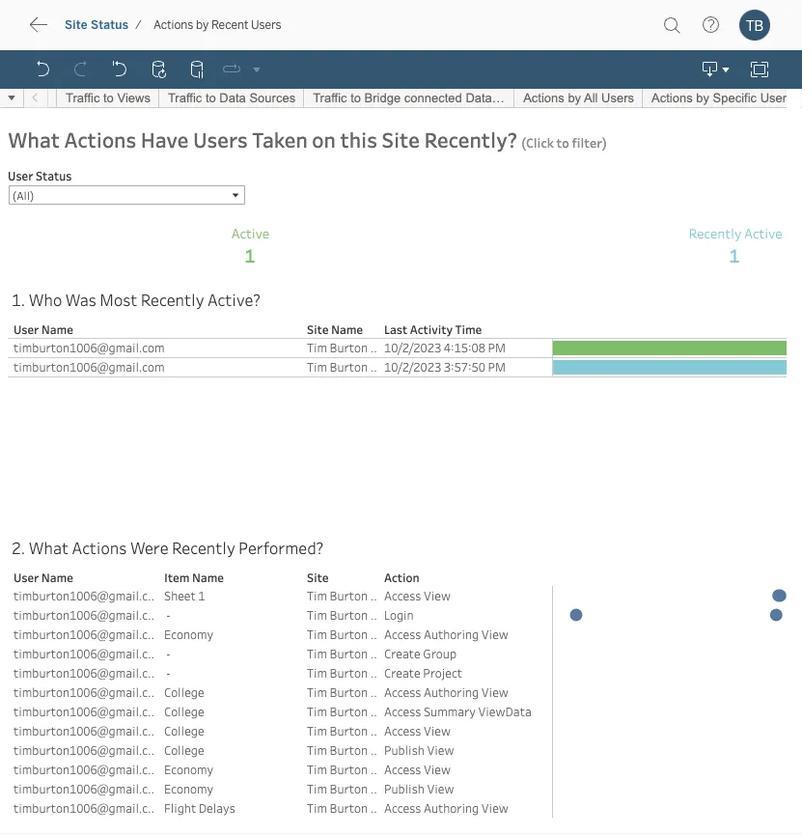 Task type: vqa. For each thing, say whether or not it's contained in the screenshot.
Explore
no



Task type: locate. For each thing, give the bounding box(es) containing it.
site status /
[[65, 18, 142, 32]]

users
[[251, 18, 282, 32]]

site status link
[[64, 17, 130, 33]]

actions
[[153, 18, 194, 32]]

actions by recent users
[[153, 18, 282, 32]]

recent
[[211, 18, 249, 32]]



Task type: describe. For each thing, give the bounding box(es) containing it.
status
[[91, 18, 129, 32]]

actions by recent users element
[[148, 18, 288, 32]]

/
[[135, 18, 142, 32]]

by
[[196, 18, 209, 32]]

site
[[65, 18, 88, 32]]



